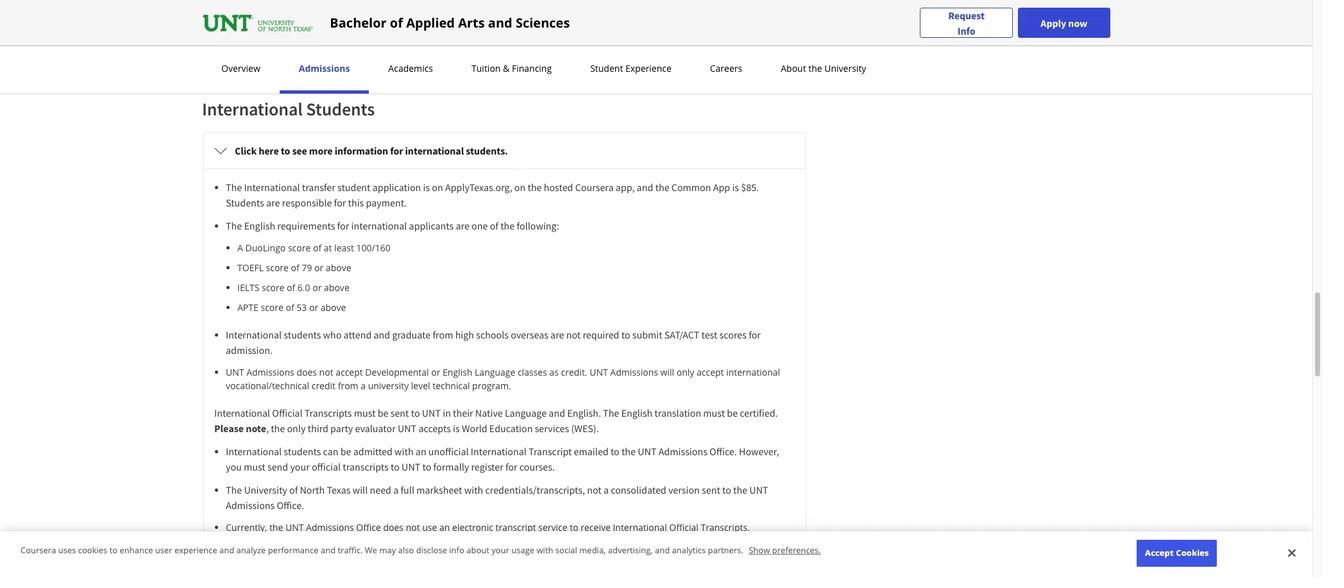 Task type: vqa. For each thing, say whether or not it's contained in the screenshot.
the top as
yes



Task type: describe. For each thing, give the bounding box(es) containing it.
of left "applied"
[[390, 14, 403, 31]]

students for can
[[284, 445, 321, 458]]

as inside unt admissions does not accept developmental or english language classes as credit. unt admissions will only accept international vocational/technical credit from a university level technical program.
[[550, 366, 559, 379]]

need
[[370, 484, 391, 497]]

academics
[[388, 62, 433, 74]]

apte score of 53 or above list item
[[237, 301, 796, 314]]

1 vertical spatial in
[[388, 40, 396, 53]]

student experience link
[[587, 62, 676, 74]]

1 horizontal spatial b.a.a.s.
[[679, 25, 712, 38]]

north
[[300, 484, 325, 497]]

with inside the university of north texas will need a full marksheet with credentials/transcripts, not a consolidated version sent to the unt admissions office.
[[464, 484, 483, 497]]

apply now
[[1041, 16, 1088, 29]]

and inside the international transfer student application is on applytexas.org, on the hosted coursera app, and the common app is $85. students are responsible for this payment.
[[637, 181, 653, 194]]

0 horizontal spatial cert
[[385, 25, 403, 38]]

on up applicants
[[432, 181, 443, 194]]

about the university link
[[777, 62, 870, 74]]

to down admitted
[[391, 461, 400, 474]]

not inside currently, the unt admissions office does not use an electronic transcript service to receive international official transcripts. international official transcripts must be mailed to unt admissions for an admissions decision:
[[406, 522, 420, 534]]

education
[[489, 422, 533, 435]]

able
[[382, 56, 401, 69]]

0 vertical spatial degree.
[[388, 10, 420, 22]]

admissions down submit
[[610, 366, 658, 379]]

are inside on coursera can receive 3 credit hours toward the information technology concentration of the b.a.a.s. degree. these credits would count as lower division credits (1000, 2000 level courses). if you are considering enrollment in the google it cert with the intent of applying the credits earned towards your unt b.a.a.s. degree, please check with your advisor before enrolling in the google it cert to make sure that you have the necessary lower division credit allotment available and that the credits would be able to count towards your degree.
[[780, 10, 794, 22]]

traffic.
[[338, 545, 363, 557]]

overseas
[[511, 329, 549, 341]]

currently, the unt admissions office does not use an electronic transcript service to receive international official transcripts. international official transcripts must be mailed to unt admissions for an admissions decision: list item
[[226, 521, 796, 548]]

&
[[503, 62, 510, 74]]

transcripts
[[343, 461, 389, 474]]

the inside "international official transcripts must be sent to unt in their native language and english. the english translation must be certified. please note , the only third party evaluator unt accepts is world education services (wes)."
[[271, 422, 285, 435]]

to inside international students who attend and graduate from high schools overseas are not required to submit sat/act test scores for admission.
[[622, 329, 630, 341]]

the for the english requirements for international applicants are one of the following:
[[226, 219, 242, 232]]

program.
[[472, 380, 511, 392]]

overview link
[[218, 62, 264, 74]]

admissions down before
[[299, 62, 350, 74]]

1 vertical spatial would
[[341, 56, 367, 69]]

must
[[363, 535, 387, 547]]

necessary
[[611, 40, 653, 53]]

the inside currently, the unt admissions office does not use an electronic transcript service to receive international official transcripts. international official transcripts must be mailed to unt admissions for an admissions decision:
[[269, 522, 283, 534]]

1 horizontal spatial must
[[354, 407, 376, 420]]

100/160
[[356, 242, 391, 254]]

will inside the university of north texas will need a full marksheet with credentials/transcripts, not a consolidated version sent to the unt admissions office.
[[353, 484, 368, 497]]

and inside international students who attend and graduate from high schools overseas are not required to submit sat/act test scores for admission.
[[374, 329, 390, 341]]

international up click
[[202, 98, 303, 121]]

and left analytics
[[655, 545, 670, 557]]

are inside the international transfer student application is on applytexas.org, on the hosted coursera app, and the common app is $85. students are responsible for this payment.
[[266, 196, 280, 209]]

before
[[318, 40, 345, 53]]

list containing international students can be admitted with an unofficial international transcript emailed to the unt admissions office. however, you must send your official transcripts to unt to formally register for courses.
[[219, 444, 796, 548]]

only inside unt admissions does not accept developmental or english language classes as credit. unt admissions will only accept international vocational/technical credit from a university level technical program.
[[677, 366, 695, 379]]

for inside international students can be admitted with an unofficial international transcript emailed to the unt admissions office. however, you must send your official transcripts to unt to formally register for courses.
[[506, 461, 518, 474]]

on left hosted
[[515, 181, 526, 194]]

can for official
[[323, 445, 338, 458]]

international inside international students who attend and graduate from high schools overseas are not required to submit sat/act test scores for admission.
[[226, 329, 282, 341]]

student experience
[[590, 62, 672, 74]]

sure
[[514, 40, 532, 53]]

transcripts inside "international official transcripts must be sent to unt in their native language and english. the english translation must be certified. please note , the only third party evaluator unt accepts is world education services (wes)."
[[305, 407, 352, 420]]

0 vertical spatial towards
[[600, 25, 634, 38]]

0 horizontal spatial count
[[414, 56, 438, 69]]

1 horizontal spatial count
[[510, 10, 535, 22]]

from inside international students who attend and graduate from high schools overseas are not required to submit sat/act test scores for admission.
[[433, 329, 453, 341]]

above for ielts score of 6.0 or above
[[324, 282, 350, 294]]

to inside the university of north texas will need a full marksheet with credentials/transcripts, not a consolidated version sent to the unt admissions office.
[[723, 484, 731, 497]]

office
[[356, 522, 381, 534]]

consolidated
[[611, 484, 667, 497]]

sciences
[[516, 14, 570, 31]]

hosted
[[544, 181, 573, 194]]

international inside "international official transcripts must be sent to unt in their native language and english. the english translation must be certified. please note , the only third party evaluator unt accepts is world education services (wes)."
[[214, 407, 270, 420]]

your down enrollment
[[262, 40, 282, 53]]

1 vertical spatial degree.
[[499, 56, 531, 69]]

texas
[[327, 484, 351, 497]]

required
[[583, 329, 620, 341]]

of left at
[[313, 242, 322, 254]]

and up make
[[488, 14, 513, 31]]

privacy alert dialog
[[0, 532, 1313, 578]]

responsible
[[282, 196, 332, 209]]

international down note on the left
[[226, 445, 282, 458]]

only inside "international official transcripts must be sent to unt in their native language and english. the english translation must be certified. please note , the only third party evaluator unt accepts is world education services (wes)."
[[287, 422, 306, 435]]

in inside "international official transcripts must be sent to unt in their native language and english. the english translation must be certified. please note , the only third party evaluator unt accepts is world education services (wes)."
[[443, 407, 451, 420]]

of inside list item
[[291, 262, 300, 274]]

1 horizontal spatial division
[[681, 40, 715, 53]]

accepts
[[419, 422, 451, 435]]

experience
[[175, 545, 217, 557]]

1 vertical spatial official
[[669, 522, 699, 534]]

score up 'toefl score of 79 or above'
[[288, 242, 311, 254]]

graduate
[[392, 329, 431, 341]]

official
[[312, 461, 341, 474]]

unt admissions does not accept developmental or english language classes as credit. unt admissions will only accept international vocational/technical credit from a university level technical program.
[[226, 366, 780, 392]]

of right intent
[[470, 25, 479, 38]]

international students can be admitted with an unofficial international transcript emailed to the unt admissions office. however, you must send your official transcripts to unt to formally register for courses.
[[226, 445, 779, 474]]

degree,
[[714, 25, 746, 38]]

unt inside the university of north texas will need a full marksheet with credentials/transcripts, not a consolidated version sent to the unt admissions office.
[[750, 484, 768, 497]]

1 vertical spatial that
[[274, 56, 291, 69]]

show
[[749, 545, 770, 557]]

with down considering on the top
[[241, 40, 260, 53]]

transcript
[[529, 445, 572, 458]]

unt up performance
[[285, 522, 304, 534]]

information inside click here to see more information for international students. dropdown button
[[335, 144, 388, 157]]

your down '(1000,'
[[637, 25, 656, 38]]

unt up full
[[402, 461, 420, 474]]

international down currently,
[[226, 535, 280, 547]]

intent
[[443, 25, 468, 38]]

services
[[535, 422, 569, 435]]

decision:
[[592, 535, 629, 547]]

enrolling
[[348, 40, 386, 53]]

click here to see more information for international students.
[[235, 144, 508, 157]]

version
[[669, 484, 700, 497]]

international up "advertising,"
[[613, 522, 667, 534]]

(1000,
[[641, 10, 667, 22]]

with inside international students can be admitted with an unofficial international transcript emailed to the unt admissions office. however, you must send your official transcripts to unt to formally register for courses.
[[395, 445, 414, 458]]

2 horizontal spatial an
[[529, 535, 540, 547]]

be left the "certified."
[[727, 407, 738, 420]]

admissions inside international students can be admitted with an unofficial international transcript emailed to the unt admissions office. however, you must send your official transcripts to unt to formally register for courses.
[[659, 445, 708, 458]]

disclose
[[416, 545, 447, 557]]

unt up accepts
[[422, 407, 441, 420]]

receive inside currently, the unt admissions office does not use an electronic transcript service to receive international official transcripts. international official transcripts must be mailed to unt admissions for an admissions decision:
[[581, 522, 611, 534]]

apte
[[237, 302, 258, 314]]

student
[[590, 62, 623, 74]]

1 vertical spatial you
[[554, 40, 570, 53]]

toefl
[[237, 262, 264, 274]]

credits down 3
[[610, 10, 639, 22]]

language inside "international official transcripts must be sent to unt in their native language and english. the english translation must be certified. please note , the only third party evaluator unt accepts is world education services (wes)."
[[505, 407, 547, 420]]

unt up consolidated
[[638, 445, 657, 458]]

,
[[266, 422, 269, 435]]

credit inside unt admissions does not accept developmental or english language classes as credit. unt admissions will only accept international vocational/technical credit from a university level technical program.
[[312, 380, 336, 392]]

admissions link
[[295, 62, 354, 74]]

emailed
[[574, 445, 609, 458]]

ielts
[[237, 282, 259, 294]]

student
[[338, 181, 371, 194]]

to left formally
[[423, 461, 431, 474]]

2 horizontal spatial a
[[604, 484, 609, 497]]

show preferences. link
[[749, 545, 821, 557]]

information inside on coursera can receive 3 credit hours toward the information technology concentration of the b.a.a.s. degree. these credits would count as lower division credits (1000, 2000 level courses). if you are considering enrollment in the google it cert with the intent of applying the credits earned towards your unt b.a.a.s. degree, please check with your advisor before enrolling in the google it cert to make sure that you have the necessary lower division credit allotment available and that the credits would be able to count towards your degree.
[[728, 0, 779, 7]]

coursera inside privacy alert dialog
[[21, 545, 56, 557]]

this
[[348, 196, 364, 209]]

concentration
[[265, 10, 324, 22]]

not inside international students who attend and graduate from high schools overseas are not required to submit sat/act test scores for admission.
[[566, 329, 581, 341]]

score for 6.0
[[262, 282, 285, 294]]

enhance
[[120, 545, 153, 557]]

1 vertical spatial lower
[[655, 40, 679, 53]]

of right one
[[490, 219, 499, 232]]

0 vertical spatial students
[[306, 98, 375, 121]]

is inside "international official transcripts must be sent to unt in their native language and english. the english translation must be certified. please note , the only third party evaluator unt accepts is world education services (wes)."
[[453, 422, 460, 435]]

cookies
[[78, 545, 107, 557]]

the inside the university of north texas will need a full marksheet with credentials/transcripts, not a consolidated version sent to the unt admissions office.
[[733, 484, 748, 497]]

experience
[[626, 62, 672, 74]]

1 horizontal spatial credit
[[626, 0, 651, 7]]

click
[[235, 144, 257, 157]]

1 vertical spatial cert
[[457, 40, 475, 53]]

tuition
[[472, 62, 501, 74]]

see
[[292, 144, 307, 157]]

international inside the international transfer student application is on applytexas.org, on the hosted coursera app, and the common app is $85. students are responsible for this payment.
[[244, 181, 300, 194]]

0 vertical spatial google
[[343, 25, 373, 38]]

transcripts inside currently, the unt admissions office does not use an electronic transcript service to receive international official transcripts. international official transcripts must be mailed to unt admissions for an admissions decision:
[[314, 535, 360, 547]]

list inside the english requirements for international applicants are one of the following: list item
[[231, 241, 796, 314]]

and left traffic.
[[321, 545, 336, 557]]

6.0
[[298, 282, 310, 294]]

careers link
[[706, 62, 746, 74]]

on inside on coursera can receive 3 credit hours toward the information technology concentration of the b.a.a.s. degree. these credits would count as lower division credits (1000, 2000 level courses). if you are considering enrollment in the google it cert with the intent of applying the credits earned towards your unt b.a.a.s. degree, please check with your advisor before enrolling in the google it cert to make sure that you have the necessary lower division credit allotment available and that the credits would be able to count towards your degree.
[[515, 0, 526, 7]]

to up the admissions
[[570, 522, 579, 534]]

for inside currently, the unt admissions office does not use an electronic transcript service to receive international official transcripts. international official transcripts must be mailed to unt admissions for an admissions decision:
[[515, 535, 527, 547]]

high
[[455, 329, 474, 341]]

considering
[[214, 25, 264, 38]]

0 horizontal spatial lower
[[548, 10, 572, 22]]

be up evaluator
[[378, 407, 389, 420]]

2 horizontal spatial must
[[703, 407, 725, 420]]

about the university
[[781, 62, 867, 74]]

available
[[214, 56, 253, 69]]

admissions up vocational/technical
[[246, 366, 294, 379]]

to right emailed
[[611, 445, 620, 458]]

2 horizontal spatial is
[[732, 181, 739, 194]]

0 vertical spatial b.a.a.s.
[[353, 10, 386, 22]]

unt left accepts
[[398, 422, 417, 435]]

for inside dropdown button
[[390, 144, 403, 157]]

a duolingo score of at least 100/160
[[237, 242, 391, 254]]

unofficial
[[429, 445, 469, 458]]

your inside international students can be admitted with an unofficial international transcript emailed to the unt admissions office. however, you must send your official transcripts to unt to formally register for courses.
[[290, 461, 310, 474]]

international students
[[202, 98, 375, 121]]

or for 6.0
[[313, 282, 322, 294]]

of up before
[[326, 10, 335, 22]]

applying
[[481, 25, 518, 38]]

info
[[449, 545, 464, 557]]

please
[[748, 25, 776, 38]]

1 horizontal spatial university
[[825, 62, 867, 74]]

to left make
[[477, 40, 486, 53]]

for inside international students who attend and graduate from high schools overseas are not required to submit sat/act test scores for admission.
[[749, 329, 761, 341]]

1 horizontal spatial would
[[481, 10, 508, 22]]

to right able on the top of the page
[[403, 56, 412, 69]]

be inside international students can be admitted with an unofficial international transcript emailed to the unt admissions office. however, you must send your official transcripts to unt to formally register for courses.
[[341, 445, 351, 458]]

language inside unt admissions does not accept developmental or english language classes as credit. unt admissions will only accept international vocational/technical credit from a university level technical program.
[[475, 366, 515, 379]]

0 horizontal spatial is
[[423, 181, 430, 194]]

the english requirements for international applicants are one of the following: list item
[[226, 218, 796, 314]]

students for who
[[284, 329, 321, 341]]

coursera inside on coursera can receive 3 credit hours toward the information technology concentration of the b.a.a.s. degree. these credits would count as lower division credits (1000, 2000 level courses). if you are considering enrollment in the google it cert with the intent of applying the credits earned towards your unt b.a.a.s. degree, please check with your advisor before enrolling in the google it cert to make sure that you have the necessary lower division credit allotment available and that the credits would be able to count towards your degree.
[[528, 0, 566, 7]]

university
[[368, 380, 409, 392]]

0 vertical spatial you
[[762, 10, 778, 22]]

submit
[[633, 329, 663, 341]]

can for lower
[[568, 0, 584, 7]]

request info
[[949, 9, 985, 37]]

their
[[453, 407, 473, 420]]

1 vertical spatial towards
[[441, 56, 475, 69]]

technical
[[433, 380, 470, 392]]

coursera inside the international transfer student application is on applytexas.org, on the hosted coursera app, and the common app is $85. students are responsible for this payment.
[[575, 181, 614, 194]]

analyze
[[237, 545, 266, 557]]

the for the university of north texas will need a full marksheet with credentials/transcripts, not a consolidated version sent to the unt admissions office.
[[226, 484, 242, 497]]

1 vertical spatial google
[[414, 40, 445, 53]]

unt admissions does not accept developmental or english language classes as credit. unt admissions will only accept international vocational/technical credit from a university level technical program. list item
[[226, 366, 796, 393]]

translation
[[655, 407, 701, 420]]

party
[[331, 422, 353, 435]]

uses
[[58, 545, 76, 557]]

here
[[259, 144, 279, 157]]



Task type: locate. For each thing, give the bounding box(es) containing it.
receive left 3
[[586, 0, 616, 7]]

be inside currently, the unt admissions office does not use an electronic transcript service to receive international official transcripts. international official transcripts must be mailed to unt admissions for an admissions decision:
[[390, 535, 400, 547]]

1 horizontal spatial it
[[447, 40, 455, 53]]

please
[[214, 422, 244, 435]]

1 horizontal spatial in
[[388, 40, 396, 53]]

accept cookies button
[[1137, 541, 1218, 567]]

to inside "international official transcripts must be sent to unt in their native language and english. the english translation must be certified. please note , the only third party evaluator unt accepts is world education services (wes)."
[[411, 407, 420, 420]]

list containing the international transfer student application is on applytexas.org, on the hosted coursera app, and the common app is $85. students are responsible for this payment.
[[219, 180, 796, 393]]

to inside privacy alert dialog
[[110, 545, 118, 557]]

with down 'these'
[[405, 25, 424, 38]]

level down developmental
[[411, 380, 430, 392]]

1 horizontal spatial office.
[[710, 445, 737, 458]]

an down accepts
[[416, 445, 427, 458]]

1 vertical spatial it
[[447, 40, 455, 53]]

1 horizontal spatial cert
[[457, 40, 475, 53]]

more
[[309, 144, 333, 157]]

third
[[308, 422, 328, 435]]

information
[[728, 0, 779, 7], [335, 144, 388, 157]]

application
[[373, 181, 421, 194]]

a left consolidated
[[604, 484, 609, 497]]

0 vertical spatial would
[[481, 10, 508, 22]]

not left "required"
[[566, 329, 581, 341]]

your
[[637, 25, 656, 38], [262, 40, 282, 53], [477, 56, 497, 69], [290, 461, 310, 474], [492, 545, 509, 557]]

not inside the university of north texas will need a full marksheet with credentials/transcripts, not a consolidated version sent to the unt admissions office.
[[587, 484, 602, 497]]

request info button
[[920, 7, 1013, 38]]

of inside the university of north texas will need a full marksheet with credentials/transcripts, not a consolidated version sent to the unt admissions office.
[[289, 484, 298, 497]]

0 vertical spatial international
[[405, 144, 464, 157]]

not inside unt admissions does not accept developmental or english language classes as credit. unt admissions will only accept international vocational/technical credit from a university level technical program.
[[319, 366, 333, 379]]

english inside "international official transcripts must be sent to unt in their native language and english. the english translation must be certified. please note , the only third party evaluator unt accepts is world education services (wes)."
[[621, 407, 653, 420]]

1 vertical spatial credit
[[717, 40, 742, 53]]

accept down test
[[697, 366, 724, 379]]

office. inside the university of north texas will need a full marksheet with credentials/transcripts, not a consolidated version sent to the unt admissions office.
[[277, 499, 304, 512]]

office.
[[710, 445, 737, 458], [277, 499, 304, 512]]

a
[[237, 242, 243, 254]]

0 horizontal spatial as
[[537, 10, 546, 22]]

evaluator
[[355, 422, 396, 435]]

duolingo
[[245, 242, 286, 254]]

the inside list item
[[226, 219, 242, 232]]

office. inside international students can be admitted with an unofficial international transcript emailed to the unt admissions office. however, you must send your official transcripts to unt to formally register for courses.
[[710, 445, 737, 458]]

coursera uses cookies to enhance user experience and analyze performance and traffic. we may also disclose info about your usage with social media, advertising, and analytics partners. show preferences.
[[21, 545, 821, 557]]

0 vertical spatial above
[[326, 262, 351, 274]]

least
[[334, 242, 354, 254]]

$85.
[[741, 181, 759, 194]]

coursera up sciences
[[528, 0, 566, 7]]

for up least on the top left of the page
[[337, 219, 349, 232]]

will down sat/act
[[661, 366, 674, 379]]

0 vertical spatial students
[[284, 329, 321, 341]]

from inside unt admissions does not accept developmental or english language classes as credit. unt admissions will only accept international vocational/technical credit from a university level technical program.
[[338, 380, 358, 392]]

as inside on coursera can receive 3 credit hours toward the information technology concentration of the b.a.a.s. degree. these credits would count as lower division credits (1000, 2000 level courses). if you are considering enrollment in the google it cert with the intent of applying the credits earned towards your unt b.a.a.s. degree, please check with your advisor before enrolling in the google it cert to make sure that you have the necessary lower division credit allotment available and that the credits would be able to count towards your degree.
[[537, 10, 546, 22]]

0 vertical spatial division
[[574, 10, 608, 22]]

google down "applied"
[[414, 40, 445, 53]]

list containing a duolingo score of at least 100/160
[[231, 241, 796, 314]]

list
[[219, 180, 796, 393], [231, 241, 796, 314], [219, 444, 796, 548]]

international inside unt admissions does not accept developmental or english language classes as credit. unt admissions will only accept international vocational/technical credit from a university level technical program.
[[726, 366, 780, 379]]

for
[[390, 144, 403, 157], [334, 196, 346, 209], [337, 219, 349, 232], [749, 329, 761, 341], [506, 461, 518, 474], [515, 535, 527, 547]]

applicants
[[409, 219, 454, 232]]

ielts score of 6.0 or above list item
[[237, 281, 796, 295]]

information up student
[[335, 144, 388, 157]]

count right able on the top of the page
[[414, 56, 438, 69]]

score for 79
[[266, 262, 289, 274]]

is right app
[[732, 181, 739, 194]]

0 horizontal spatial university
[[244, 484, 287, 497]]

only left third on the bottom left of the page
[[287, 422, 306, 435]]

0 horizontal spatial would
[[341, 56, 367, 69]]

courses).
[[714, 10, 753, 22]]

or right 53
[[309, 302, 318, 314]]

with down the "register"
[[464, 484, 483, 497]]

0 vertical spatial in
[[316, 25, 324, 38]]

credits down before
[[309, 56, 339, 69]]

an down the service
[[529, 535, 540, 547]]

0 vertical spatial office.
[[710, 445, 737, 458]]

above for toefl score of 79 or above
[[326, 262, 351, 274]]

receive up decision:
[[581, 522, 611, 534]]

division up earned
[[574, 10, 608, 22]]

language up program.
[[475, 366, 515, 379]]

of left 53
[[286, 302, 294, 314]]

level inside on coursera can receive 3 credit hours toward the information technology concentration of the b.a.a.s. degree. these credits would count as lower division credits (1000, 2000 level courses). if you are considering enrollment in the google it cert with the intent of applying the credits earned towards your unt b.a.a.s. degree, please check with your advisor before enrolling in the google it cert to make sure that you have the necessary lower division credit allotment available and that the credits would be able to count towards your degree.
[[692, 10, 712, 22]]

can inside on coursera can receive 3 credit hours toward the information technology concentration of the b.a.a.s. degree. these credits would count as lower division credits (1000, 2000 level courses). if you are considering enrollment in the google it cert with the intent of applying the credits earned towards your unt b.a.a.s. degree, please check with your advisor before enrolling in the google it cert to make sure that you have the necessary lower division credit allotment available and that the credits would be able to count towards your degree.
[[568, 0, 584, 7]]

(wes).
[[571, 422, 599, 435]]

0 vertical spatial official
[[272, 407, 303, 420]]

the inside international students can be admitted with an unofficial international transcript emailed to the unt admissions office. however, you must send your official transcripts to unt to formally register for courses.
[[622, 445, 636, 458]]

students
[[306, 98, 375, 121], [226, 196, 264, 209]]

to right cookies
[[110, 545, 118, 557]]

0 vertical spatial does
[[297, 366, 317, 379]]

would
[[481, 10, 508, 22], [341, 56, 367, 69]]

score for 53
[[261, 302, 284, 314]]

0 horizontal spatial students
[[226, 196, 264, 209]]

2 accept from the left
[[697, 366, 724, 379]]

university inside the university of north texas will need a full marksheet with credentials/transcripts, not a consolidated version sent to the unt admissions office.
[[244, 484, 287, 497]]

academics link
[[385, 62, 437, 74]]

0 horizontal spatial will
[[353, 484, 368, 497]]

it up "enrolling"
[[375, 25, 383, 38]]

university
[[825, 62, 867, 74], [244, 484, 287, 497]]

students inside the international transfer student application is on applytexas.org, on the hosted coursera app, and the common app is $85. students are responsible for this payment.
[[226, 196, 264, 209]]

english inside unt admissions does not accept developmental or english language classes as credit. unt admissions will only accept international vocational/technical credit from a university level technical program.
[[443, 366, 473, 379]]

1 vertical spatial university
[[244, 484, 287, 497]]

or
[[314, 262, 324, 274], [313, 282, 322, 294], [309, 302, 318, 314], [431, 366, 440, 379]]

or up technical on the bottom left
[[431, 366, 440, 379]]

receive inside on coursera can receive 3 credit hours toward the information technology concentration of the b.a.a.s. degree. these credits would count as lower division credits (1000, 2000 level courses). if you are considering enrollment in the google it cert with the intent of applying the credits earned towards your unt b.a.a.s. degree, please check with your advisor before enrolling in the google it cert to make sure that you have the necessary lower division credit allotment available and that the credits would be able to count towards your degree.
[[586, 0, 616, 7]]

score inside list item
[[266, 262, 289, 274]]

vocational/technical
[[226, 380, 309, 392]]

ielts score of 6.0 or above
[[237, 282, 350, 294]]

accept cookies
[[1145, 548, 1209, 559]]

scores
[[720, 329, 747, 341]]

be down the party at the left
[[341, 445, 351, 458]]

note
[[246, 422, 266, 435]]

of inside "list item"
[[287, 282, 295, 294]]

are inside international students who attend and graduate from high schools overseas are not required to submit sat/act test scores for admission.
[[551, 329, 564, 341]]

1 vertical spatial only
[[287, 422, 306, 435]]

english left the translation
[[621, 407, 653, 420]]

accept
[[336, 366, 363, 379], [697, 366, 724, 379]]

an inside international students can be admitted with an unofficial international transcript emailed to the unt admissions office. however, you must send your official transcripts to unt to formally register for courses.
[[416, 445, 427, 458]]

hours
[[653, 0, 677, 7]]

to down use on the left of the page
[[433, 535, 442, 547]]

0 horizontal spatial google
[[343, 25, 373, 38]]

admitted
[[353, 445, 393, 458]]

official up analytics
[[669, 522, 699, 534]]

office. down north
[[277, 499, 304, 512]]

have
[[572, 40, 592, 53]]

usage
[[512, 545, 535, 557]]

at
[[324, 242, 332, 254]]

must
[[354, 407, 376, 420], [703, 407, 725, 420], [244, 461, 265, 474]]

0 horizontal spatial can
[[323, 445, 338, 458]]

2 students from the top
[[284, 445, 321, 458]]

the inside the university of north texas will need a full marksheet with credentials/transcripts, not a consolidated version sent to the unt admissions office.
[[226, 484, 242, 497]]

be inside on coursera can receive 3 credit hours toward the information technology concentration of the b.a.a.s. degree. these credits would count as lower division credits (1000, 2000 level courses). if you are considering enrollment in the google it cert with the intent of applying the credits earned towards your unt b.a.a.s. degree, please check with your advisor before enrolling in the google it cert to make sure that you have the necessary lower division credit allotment available and that the credits would be able to count towards your degree.
[[369, 56, 380, 69]]

your inside privacy alert dialog
[[492, 545, 509, 557]]

or inside toefl score of 79 or above list item
[[314, 262, 324, 274]]

overview
[[221, 62, 260, 74]]

1 vertical spatial language
[[505, 407, 547, 420]]

you inside international students can be admitted with an unofficial international transcript emailed to the unt admissions office. however, you must send your official transcripts to unt to formally register for courses.
[[226, 461, 242, 474]]

you down please
[[226, 461, 242, 474]]

official inside "international official transcripts must be sent to unt in their native language and english. the english translation must be certified. please note , the only third party evaluator unt accepts is world education services (wes)."
[[272, 407, 303, 420]]

0 horizontal spatial towards
[[441, 56, 475, 69]]

english.
[[567, 407, 601, 420]]

will
[[661, 366, 674, 379], [353, 484, 368, 497]]

official right the analyze
[[282, 535, 311, 547]]

2 vertical spatial an
[[529, 535, 540, 547]]

must inside international students can be admitted with an unofficial international transcript emailed to the unt admissions office. however, you must send your official transcripts to unt to formally register for courses.
[[244, 461, 265, 474]]

the inside the international transfer student application is on applytexas.org, on the hosted coursera app, and the common app is $85. students are responsible for this payment.
[[226, 181, 242, 194]]

0 vertical spatial cert
[[385, 25, 403, 38]]

one
[[472, 219, 488, 232]]

in left "their"
[[443, 407, 451, 420]]

0 vertical spatial can
[[568, 0, 584, 7]]

a inside unt admissions does not accept developmental or english language classes as credit. unt admissions will only accept international vocational/technical credit from a university level technical program.
[[361, 380, 366, 392]]

students down third on the bottom left of the page
[[284, 445, 321, 458]]

0 horizontal spatial does
[[297, 366, 317, 379]]

it
[[375, 25, 383, 38], [447, 40, 455, 53]]

english up technical on the bottom left
[[443, 366, 473, 379]]

make
[[488, 40, 512, 53]]

full
[[401, 484, 415, 497]]

1 horizontal spatial google
[[414, 40, 445, 53]]

credit up third on the bottom left of the page
[[312, 380, 336, 392]]

0 horizontal spatial coursera
[[21, 545, 56, 557]]

0 horizontal spatial level
[[411, 380, 430, 392]]

the up a
[[226, 219, 242, 232]]

2 vertical spatial english
[[621, 407, 653, 420]]

toefl score of 79 or above list item
[[237, 261, 796, 275]]

are right overseas
[[551, 329, 564, 341]]

0 horizontal spatial credit
[[312, 380, 336, 392]]

info
[[958, 24, 976, 37]]

1 vertical spatial above
[[324, 282, 350, 294]]

or inside unt admissions does not accept developmental or english language classes as credit. unt admissions will only accept international vocational/technical credit from a university level technical program.
[[431, 366, 440, 379]]

be
[[369, 56, 380, 69], [378, 407, 389, 420], [727, 407, 738, 420], [341, 445, 351, 458], [390, 535, 400, 547]]

1 vertical spatial from
[[338, 380, 358, 392]]

service
[[539, 522, 568, 534]]

b.a.a.s.
[[353, 10, 386, 22], [679, 25, 712, 38]]

0 horizontal spatial degree.
[[388, 10, 420, 22]]

1 vertical spatial sent
[[702, 484, 720, 497]]

about
[[467, 545, 489, 557]]

and left the analyze
[[219, 545, 234, 557]]

0 vertical spatial information
[[728, 0, 779, 7]]

cert up able on the top of the page
[[385, 25, 403, 38]]

bachelor
[[330, 14, 387, 31]]

0 horizontal spatial an
[[416, 445, 427, 458]]

the for the international transfer student application is on applytexas.org, on the hosted coursera app, and the common app is $85. students are responsible for this payment.
[[226, 181, 242, 194]]

are right "if"
[[780, 10, 794, 22]]

however,
[[739, 445, 779, 458]]

or inside ielts score of 6.0 or above "list item"
[[313, 282, 322, 294]]

unt inside on coursera can receive 3 credit hours toward the information technology concentration of the b.a.a.s. degree. these credits would count as lower division credits (1000, 2000 level courses). if you are considering enrollment in the google it cert with the intent of applying the credits earned towards your unt b.a.a.s. degree, please check with your advisor before enrolling in the google it cert to make sure that you have the necessary lower division credit allotment available and that the credits would be able to count towards your degree.
[[658, 25, 677, 38]]

1 horizontal spatial english
[[443, 366, 473, 379]]

1 vertical spatial coursera
[[575, 181, 614, 194]]

must up evaluator
[[354, 407, 376, 420]]

unt right credit.
[[590, 366, 608, 379]]

1 horizontal spatial an
[[440, 522, 450, 534]]

does inside unt admissions does not accept developmental or english language classes as credit. unt admissions will only accept international vocational/technical credit from a university level technical program.
[[297, 366, 317, 379]]

are left responsible
[[266, 196, 280, 209]]

score right ielts on the left of page
[[262, 282, 285, 294]]

your right send at the bottom
[[290, 461, 310, 474]]

are left one
[[456, 219, 470, 232]]

1 vertical spatial english
[[443, 366, 473, 379]]

official
[[272, 407, 303, 420], [669, 522, 699, 534], [282, 535, 311, 547]]

for right scores
[[749, 329, 761, 341]]

1 vertical spatial transcripts
[[314, 535, 360, 547]]

is down "their"
[[453, 422, 460, 435]]

1 horizontal spatial can
[[568, 0, 584, 7]]

the down click
[[226, 181, 242, 194]]

requirements
[[277, 219, 335, 232]]

university down send at the bottom
[[244, 484, 287, 497]]

above inside "list item"
[[324, 282, 350, 294]]

count up the applying on the left top of page
[[510, 10, 535, 22]]

admissions inside the university of north texas will need a full marksheet with credentials/transcripts, not a consolidated version sent to the unt admissions office.
[[226, 499, 275, 512]]

admissions up traffic.
[[306, 522, 354, 534]]

be right must
[[390, 535, 400, 547]]

students inside international students who attend and graduate from high schools overseas are not required to submit sat/act test scores for admission.
[[284, 329, 321, 341]]

international up '100/160'
[[351, 219, 407, 232]]

will inside unt admissions does not accept developmental or english language classes as credit. unt admissions will only accept international vocational/technical credit from a university level technical program.
[[661, 366, 674, 379]]

university right about
[[825, 62, 867, 74]]

0 vertical spatial will
[[661, 366, 674, 379]]

common
[[672, 181, 711, 194]]

above for apte score of 53 or above
[[321, 302, 346, 314]]

1 horizontal spatial accept
[[697, 366, 724, 379]]

cert
[[385, 25, 403, 38], [457, 40, 475, 53]]

coursera left uses
[[21, 545, 56, 557]]

0 vertical spatial receive
[[586, 0, 616, 7]]

towards down intent
[[441, 56, 475, 69]]

admissions up currently,
[[226, 499, 275, 512]]

admission.
[[226, 344, 273, 357]]

0 horizontal spatial only
[[287, 422, 306, 435]]

not down who
[[319, 366, 333, 379]]

to inside dropdown button
[[281, 144, 290, 157]]

sent up evaluator
[[391, 407, 409, 420]]

0 vertical spatial english
[[244, 219, 275, 232]]

0 horizontal spatial from
[[338, 380, 358, 392]]

1 vertical spatial an
[[440, 522, 450, 534]]

or for 79
[[314, 262, 324, 274]]

0 horizontal spatial office.
[[277, 499, 304, 512]]

with inside privacy alert dialog
[[537, 545, 553, 557]]

from left university
[[338, 380, 358, 392]]

1 horizontal spatial towards
[[600, 25, 634, 38]]

0 horizontal spatial b.a.a.s.
[[353, 10, 386, 22]]

media,
[[580, 545, 606, 557]]

unt down however,
[[750, 484, 768, 497]]

0 vertical spatial count
[[510, 10, 535, 22]]

the inside "international official transcripts must be sent to unt in their native language and english. the english translation must be certified. please note , the only third party evaluator unt accepts is world education services (wes)."
[[603, 407, 619, 420]]

transfer
[[302, 181, 336, 194]]

coursera left app,
[[575, 181, 614, 194]]

degree. left 'these'
[[388, 10, 420, 22]]

courses.
[[520, 461, 555, 474]]

score down duolingo
[[266, 262, 289, 274]]

for inside the international transfer student application is on applytexas.org, on the hosted coursera app, and the common app is $85. students are responsible for this payment.
[[334, 196, 346, 209]]

sent inside "international official transcripts must be sent to unt in their native language and english. the english translation must be certified. please note , the only third party evaluator unt accepts is world education services (wes)."
[[391, 407, 409, 420]]

that right sure
[[534, 40, 552, 53]]

score right apte
[[261, 302, 284, 314]]

international inside the english requirements for international applicants are one of the following: list item
[[351, 219, 407, 232]]

sent inside the university of north texas will need a full marksheet with credentials/transcripts, not a consolidated version sent to the unt admissions office.
[[702, 484, 720, 497]]

toward
[[679, 0, 710, 7]]

advisor
[[284, 40, 316, 53]]

1 horizontal spatial is
[[453, 422, 460, 435]]

international up the "register"
[[471, 445, 527, 458]]

credit.
[[561, 366, 588, 379]]

unt down 'admission.'
[[226, 366, 244, 379]]

2 vertical spatial above
[[321, 302, 346, 314]]

or for 53
[[309, 302, 318, 314]]

admissions
[[542, 535, 590, 547]]

from left high
[[433, 329, 453, 341]]

accept
[[1145, 548, 1174, 559]]

check
[[214, 40, 239, 53]]

1 horizontal spatial information
[[728, 0, 779, 7]]

advertising,
[[608, 545, 653, 557]]

0 vertical spatial that
[[534, 40, 552, 53]]

credits left earned
[[536, 25, 566, 38]]

0 vertical spatial an
[[416, 445, 427, 458]]

b.a.a.s. down 2000
[[679, 25, 712, 38]]

students inside international students can be admitted with an unofficial international transcript emailed to the unt admissions office. however, you must send your official transcripts to unt to formally register for courses.
[[284, 445, 321, 458]]

does inside currently, the unt admissions office does not use an electronic transcript service to receive international official transcripts. international official transcripts must be mailed to unt admissions for an admissions decision:
[[383, 522, 404, 534]]

and inside "international official transcripts must be sent to unt in their native language and english. the english translation must be certified. please note , the only third party evaluator unt accepts is world education services (wes)."
[[549, 407, 565, 420]]

app
[[713, 181, 730, 194]]

1 horizontal spatial does
[[383, 522, 404, 534]]

1 horizontal spatial will
[[661, 366, 674, 379]]

information up "if"
[[728, 0, 779, 7]]

or right '6.0'
[[313, 282, 322, 294]]

lower up 'experience'
[[655, 40, 679, 53]]

score inside "list item"
[[262, 282, 285, 294]]

admissions down the electronic
[[465, 535, 513, 547]]

your down make
[[477, 56, 497, 69]]

0 vertical spatial only
[[677, 366, 695, 379]]

and up "services"
[[549, 407, 565, 420]]

credit
[[626, 0, 651, 7], [717, 40, 742, 53], [312, 380, 336, 392]]

can inside international students can be admitted with an unofficial international transcript emailed to the unt admissions office. however, you must send your official transcripts to unt to formally register for courses.
[[323, 445, 338, 458]]

1 horizontal spatial from
[[433, 329, 453, 341]]

unt down the electronic
[[444, 535, 462, 547]]

1 horizontal spatial students
[[306, 98, 375, 121]]

a duolingo score of at least 100/160 list item
[[237, 241, 796, 255]]

financing
[[512, 62, 552, 74]]

1 accept from the left
[[336, 366, 363, 379]]

2 vertical spatial official
[[282, 535, 311, 547]]

2 vertical spatial international
[[726, 366, 780, 379]]

use
[[422, 522, 437, 534]]

may
[[380, 545, 396, 557]]

performance
[[268, 545, 319, 557]]

you
[[762, 10, 778, 22], [554, 40, 570, 53], [226, 461, 242, 474]]

students down admissions link at the top
[[306, 98, 375, 121]]

are inside list item
[[456, 219, 470, 232]]

an
[[416, 445, 427, 458], [440, 522, 450, 534], [529, 535, 540, 547]]

classes
[[518, 366, 547, 379]]

can up earned
[[568, 0, 584, 7]]

credentials/transcripts,
[[485, 484, 585, 497]]

the university of north texas will need a full marksheet with credentials/transcripts, not a consolidated version sent to the unt admissions office.
[[226, 484, 768, 512]]

0 vertical spatial it
[[375, 25, 383, 38]]

1 horizontal spatial a
[[393, 484, 399, 497]]

must left send at the bottom
[[244, 461, 265, 474]]

and inside on coursera can receive 3 credit hours toward the information technology concentration of the b.a.a.s. degree. these credits would count as lower division credits (1000, 2000 level courses). if you are considering enrollment in the google it cert with the intent of applying the credits earned towards your unt b.a.a.s. degree, please check with your advisor before enrolling in the google it cert to make sure that you have the necessary lower division credit allotment available and that the credits would be able to count towards your degree.
[[255, 56, 272, 69]]

above down least on the top left of the page
[[326, 262, 351, 274]]

with right admitted
[[395, 445, 414, 458]]

credits up intent
[[450, 10, 479, 22]]

credits
[[450, 10, 479, 22], [610, 10, 639, 22], [536, 25, 566, 38], [309, 56, 339, 69]]

sent
[[391, 407, 409, 420], [702, 484, 720, 497]]

who
[[323, 329, 342, 341]]

2 vertical spatial coursera
[[21, 545, 56, 557]]

2 horizontal spatial credit
[[717, 40, 742, 53]]

1 vertical spatial information
[[335, 144, 388, 157]]

0 horizontal spatial in
[[316, 25, 324, 38]]

if
[[755, 10, 760, 22]]

1 students from the top
[[284, 329, 321, 341]]

level inside unt admissions does not accept developmental or english language classes as credit. unt admissions will only accept international vocational/technical credit from a university level technical program.
[[411, 380, 430, 392]]

1 horizontal spatial that
[[534, 40, 552, 53]]

0 horizontal spatial you
[[226, 461, 242, 474]]

count
[[510, 10, 535, 22], [414, 56, 438, 69]]

international inside click here to see more information for international students. dropdown button
[[405, 144, 464, 157]]

university of north texas image
[[202, 13, 315, 33]]

not down emailed
[[587, 484, 602, 497]]

to left see
[[281, 144, 290, 157]]

above inside list item
[[321, 302, 346, 314]]

0 vertical spatial sent
[[391, 407, 409, 420]]

also
[[398, 545, 414, 557]]

b.a.a.s. up "enrolling"
[[353, 10, 386, 22]]

1 vertical spatial students
[[226, 196, 264, 209]]

world
[[462, 422, 487, 435]]

careers
[[710, 62, 743, 74]]

0 horizontal spatial it
[[375, 25, 383, 38]]

credit right 3
[[626, 0, 651, 7]]

2 vertical spatial credit
[[312, 380, 336, 392]]



